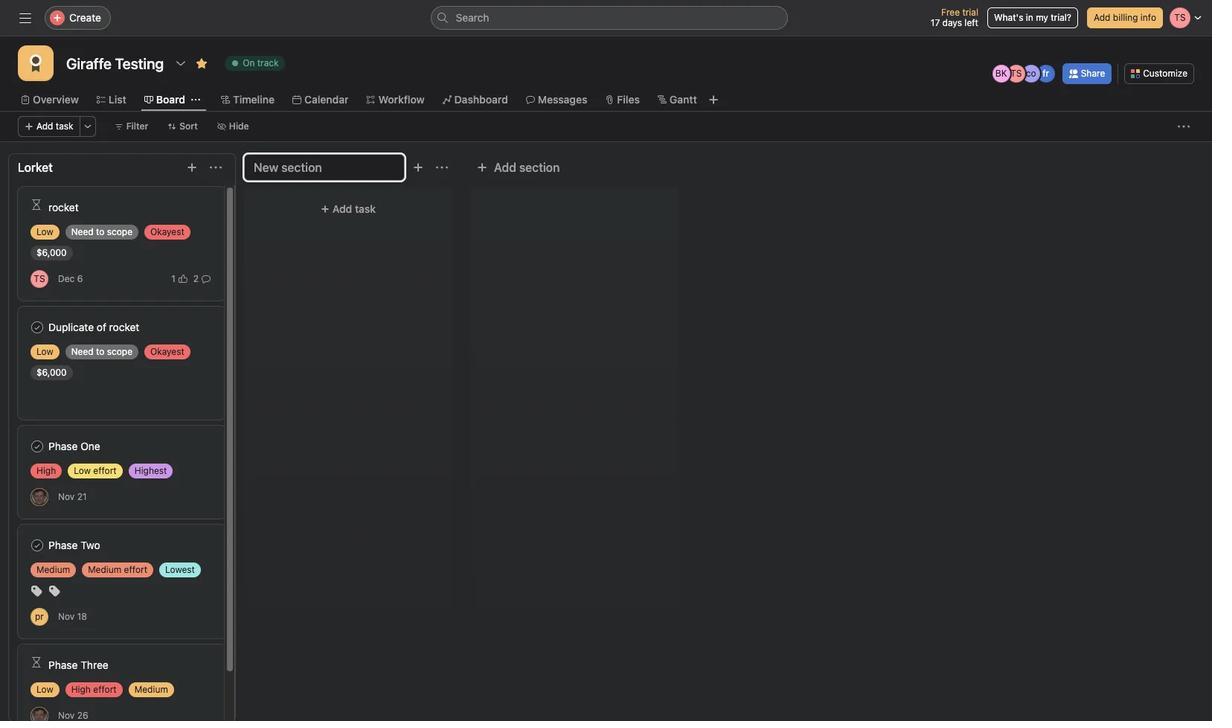 Task type: locate. For each thing, give the bounding box(es) containing it.
0 vertical spatial task
[[56, 121, 73, 132]]

1 completed image from the top
[[28, 438, 46, 456]]

1 vertical spatial ts
[[34, 273, 45, 284]]

1 to from the top
[[96, 226, 105, 238]]

0 vertical spatial okayest
[[150, 226, 184, 238]]

rocket right dependencies icon
[[48, 201, 79, 214]]

1 vertical spatial to
[[96, 346, 105, 357]]

in
[[1027, 12, 1034, 23]]

effort for phase two
[[124, 564, 147, 576]]

add task button
[[18, 116, 80, 137], [253, 196, 444, 223]]

ja button left 'nov 21' button
[[31, 488, 48, 506]]

customize button
[[1125, 63, 1195, 84]]

ja
[[35, 491, 44, 502], [35, 710, 44, 721]]

completed image left phase two
[[28, 537, 46, 555]]

lowest
[[165, 564, 195, 576]]

1 vertical spatial nov
[[58, 611, 75, 623]]

high down phase three
[[71, 684, 91, 695]]

search button
[[431, 6, 788, 30]]

tab actions image
[[191, 95, 200, 104]]

3 phase from the top
[[48, 659, 78, 672]]

completed image
[[28, 319, 46, 337]]

1 nov from the top
[[58, 491, 75, 503]]

18
[[77, 611, 87, 623]]

0 vertical spatial ja button
[[31, 488, 48, 506]]

co
[[1027, 68, 1037, 79]]

1 phase from the top
[[48, 440, 78, 453]]

low down dependencies image
[[36, 684, 53, 695]]

completed image
[[28, 438, 46, 456], [28, 537, 46, 555]]

add left billing
[[1095, 12, 1111, 23]]

add task image
[[186, 162, 198, 173], [413, 162, 424, 173]]

1 $6,000 from the top
[[36, 247, 67, 258]]

low down dependencies icon
[[36, 226, 53, 238]]

ja button for phase one
[[31, 488, 48, 506]]

1 horizontal spatial ts
[[1011, 68, 1023, 79]]

add down the new section text field on the left top of page
[[333, 203, 352, 215]]

0 vertical spatial add task button
[[18, 116, 80, 137]]

completed image left phase one in the left of the page
[[28, 438, 46, 456]]

add task image left more section actions icon
[[186, 162, 198, 173]]

1 completed checkbox from the top
[[28, 438, 46, 456]]

2 need to scope from the top
[[71, 346, 133, 357]]

completed checkbox left phase one in the left of the page
[[28, 438, 46, 456]]

sort
[[180, 121, 198, 132]]

medium
[[36, 564, 70, 576], [88, 564, 122, 576], [135, 684, 168, 695]]

add task down the new section text field on the left top of page
[[333, 203, 376, 215]]

dashboard link
[[443, 92, 508, 108]]

free trial 17 days left
[[931, 7, 979, 28]]

of
[[97, 321, 106, 334]]

create button
[[45, 6, 111, 30]]

more actions image
[[1179, 121, 1191, 133]]

more section actions image
[[436, 162, 448, 173]]

1 horizontal spatial add task image
[[413, 162, 424, 173]]

high
[[36, 465, 56, 477], [71, 684, 91, 695]]

1 vertical spatial need to scope
[[71, 346, 133, 357]]

0 horizontal spatial rocket
[[48, 201, 79, 214]]

completed image for phase two
[[28, 537, 46, 555]]

low for phase three
[[36, 684, 53, 695]]

0 horizontal spatial high
[[36, 465, 56, 477]]

to for rocket
[[96, 226, 105, 238]]

1 ja from the top
[[35, 491, 44, 502]]

task
[[56, 121, 73, 132], [355, 203, 376, 215]]

low
[[36, 226, 53, 238], [36, 346, 53, 357], [74, 465, 91, 477], [36, 684, 53, 695]]

ts right bk
[[1011, 68, 1023, 79]]

0 horizontal spatial add task button
[[18, 116, 80, 137]]

calendar
[[305, 93, 349, 106]]

2 scope from the top
[[107, 346, 133, 357]]

customize
[[1144, 68, 1188, 79]]

1 need from the top
[[71, 226, 94, 238]]

timeline link
[[221, 92, 275, 108]]

task left more actions icon
[[56, 121, 73, 132]]

1 scope from the top
[[107, 226, 133, 238]]

1 horizontal spatial task
[[355, 203, 376, 215]]

1 vertical spatial task
[[355, 203, 376, 215]]

low down completed checkbox
[[36, 346, 53, 357]]

add task
[[36, 121, 73, 132], [333, 203, 376, 215]]

phase left "one"
[[48, 440, 78, 453]]

0 vertical spatial phase
[[48, 440, 78, 453]]

okayest for duplicate of rocket
[[150, 346, 184, 357]]

add inside "button"
[[1095, 12, 1111, 23]]

dec
[[58, 273, 75, 284]]

nov for one
[[58, 491, 75, 503]]

nov left 18
[[58, 611, 75, 623]]

0 vertical spatial add task
[[36, 121, 73, 132]]

1 ja button from the top
[[31, 488, 48, 506]]

0 vertical spatial need
[[71, 226, 94, 238]]

lorket
[[18, 161, 53, 174]]

1 horizontal spatial rocket
[[109, 321, 140, 334]]

2 add task image from the left
[[413, 162, 424, 173]]

need up the 6
[[71, 226, 94, 238]]

0 vertical spatial effort
[[93, 465, 117, 477]]

1 vertical spatial high
[[71, 684, 91, 695]]

2 ja from the top
[[35, 710, 44, 721]]

1 vertical spatial completed checkbox
[[28, 537, 46, 555]]

add left section
[[494, 161, 517, 174]]

more actions image
[[83, 122, 92, 131]]

1 vertical spatial completed image
[[28, 537, 46, 555]]

add billing info button
[[1088, 7, 1164, 28]]

task down the new section text field on the left top of page
[[355, 203, 376, 215]]

rocket right of
[[109, 321, 140, 334]]

0 vertical spatial nov
[[58, 491, 75, 503]]

dependencies image
[[31, 657, 42, 669]]

phase right dependencies image
[[48, 659, 78, 672]]

dependencies image
[[31, 199, 42, 211]]

0 vertical spatial ja
[[35, 491, 44, 502]]

okayest
[[150, 226, 184, 238], [150, 346, 184, 357]]

ts
[[1011, 68, 1023, 79], [34, 273, 45, 284]]

okayest down 1
[[150, 346, 184, 357]]

need to scope for duplicate of rocket
[[71, 346, 133, 357]]

medium right high effort
[[135, 684, 168, 695]]

add task button down the new section text field on the left top of page
[[253, 196, 444, 223]]

0 vertical spatial scope
[[107, 226, 133, 238]]

rocket
[[48, 201, 79, 214], [109, 321, 140, 334]]

medium down two
[[88, 564, 122, 576]]

high down phase one in the left of the page
[[36, 465, 56, 477]]

add task down overview
[[36, 121, 73, 132]]

1 horizontal spatial add task button
[[253, 196, 444, 223]]

0 horizontal spatial ts
[[34, 273, 45, 284]]

sort button
[[161, 116, 205, 137]]

0 vertical spatial need to scope
[[71, 226, 133, 238]]

effort for phase one
[[93, 465, 117, 477]]

timeline
[[233, 93, 275, 106]]

on track button
[[218, 53, 292, 74]]

completed checkbox left phase two
[[28, 537, 46, 555]]

bk
[[996, 68, 1008, 79]]

1 need to scope from the top
[[71, 226, 133, 238]]

nov for two
[[58, 611, 75, 623]]

2 ja button from the top
[[31, 707, 48, 722]]

nov left 21
[[58, 491, 75, 503]]

1 horizontal spatial medium
[[88, 564, 122, 576]]

need to scope down of
[[71, 346, 133, 357]]

1 horizontal spatial high
[[71, 684, 91, 695]]

need for rocket
[[71, 226, 94, 238]]

effort
[[93, 465, 117, 477], [124, 564, 147, 576], [93, 684, 117, 695]]

scope
[[107, 226, 133, 238], [107, 346, 133, 357]]

high for high
[[36, 465, 56, 477]]

0 vertical spatial $6,000
[[36, 247, 67, 258]]

add section
[[494, 161, 560, 174]]

add
[[1095, 12, 1111, 23], [36, 121, 53, 132], [494, 161, 517, 174], [333, 203, 352, 215]]

2 completed image from the top
[[28, 537, 46, 555]]

create
[[69, 11, 101, 24]]

$6,000 up the ts button
[[36, 247, 67, 258]]

1 vertical spatial $6,000
[[36, 367, 67, 378]]

1 vertical spatial rocket
[[109, 321, 140, 334]]

highest
[[135, 465, 167, 477]]

need for duplicate of rocket
[[71, 346, 94, 357]]

hide button
[[211, 116, 256, 137]]

ja button down dependencies image
[[31, 707, 48, 722]]

1 vertical spatial need
[[71, 346, 94, 357]]

remove from starred image
[[196, 57, 208, 69]]

medium down phase two
[[36, 564, 70, 576]]

effort down three
[[93, 684, 117, 695]]

None text field
[[63, 50, 168, 77]]

1 vertical spatial okayest
[[150, 346, 184, 357]]

1 vertical spatial effort
[[124, 564, 147, 576]]

0 horizontal spatial add task image
[[186, 162, 198, 173]]

add task button down overview link
[[18, 116, 80, 137]]

$6,000 down completed checkbox
[[36, 367, 67, 378]]

1 vertical spatial phase
[[48, 539, 78, 552]]

ja left 'nov 21' button
[[35, 491, 44, 502]]

0 vertical spatial completed image
[[28, 438, 46, 456]]

1 okayest from the top
[[150, 226, 184, 238]]

0 vertical spatial completed checkbox
[[28, 438, 46, 456]]

need to scope up the 6
[[71, 226, 133, 238]]

0 vertical spatial high
[[36, 465, 56, 477]]

2 vertical spatial phase
[[48, 659, 78, 672]]

0 horizontal spatial medium
[[36, 564, 70, 576]]

2 phase from the top
[[48, 539, 78, 552]]

Completed checkbox
[[28, 438, 46, 456], [28, 537, 46, 555]]

2 to from the top
[[96, 346, 105, 357]]

0 vertical spatial to
[[96, 226, 105, 238]]

17
[[931, 17, 941, 28]]

add inside button
[[494, 161, 517, 174]]

2 nov from the top
[[58, 611, 75, 623]]

1 add task image from the left
[[186, 162, 198, 173]]

phase left two
[[48, 539, 78, 552]]

2 vertical spatial effort
[[93, 684, 117, 695]]

1 vertical spatial scope
[[107, 346, 133, 357]]

2 completed checkbox from the top
[[28, 537, 46, 555]]

track
[[257, 57, 279, 69]]

2 $6,000 from the top
[[36, 367, 67, 378]]

show options image
[[175, 57, 187, 69]]

to
[[96, 226, 105, 238], [96, 346, 105, 357]]

free
[[942, 7, 961, 18]]

okayest up 1
[[150, 226, 184, 238]]

phase for phase two
[[48, 539, 78, 552]]

add task image left more section actions image in the left of the page
[[413, 162, 424, 173]]

1 vertical spatial ja button
[[31, 707, 48, 722]]

effort down "one"
[[93, 465, 117, 477]]

phase
[[48, 440, 78, 453], [48, 539, 78, 552], [48, 659, 78, 672]]

nov
[[58, 491, 75, 503], [58, 611, 75, 623]]

$6,000 for duplicate of rocket
[[36, 367, 67, 378]]

completed checkbox for phase two
[[28, 537, 46, 555]]

$6,000
[[36, 247, 67, 258], [36, 367, 67, 378]]

ja button
[[31, 488, 48, 506], [31, 707, 48, 722]]

on
[[243, 57, 255, 69]]

0 horizontal spatial add task
[[36, 121, 73, 132]]

dec 6 button
[[58, 273, 83, 284]]

low down phase one in the left of the page
[[74, 465, 91, 477]]

need down duplicate
[[71, 346, 94, 357]]

2 need from the top
[[71, 346, 94, 357]]

pr button
[[31, 608, 48, 626]]

effort left lowest
[[124, 564, 147, 576]]

effort for phase three
[[93, 684, 117, 695]]

need
[[71, 226, 94, 238], [71, 346, 94, 357]]

expand sidebar image
[[19, 12, 31, 24]]

filter button
[[108, 116, 155, 137]]

2
[[193, 273, 199, 284]]

medium effort
[[88, 564, 147, 576]]

duplicate of rocket
[[48, 321, 140, 334]]

2 okayest from the top
[[150, 346, 184, 357]]

ja down dependencies image
[[35, 710, 44, 721]]

1 vertical spatial ja
[[35, 710, 44, 721]]

1 vertical spatial add task
[[333, 203, 376, 215]]

1 vertical spatial add task button
[[253, 196, 444, 223]]

files link
[[606, 92, 640, 108]]

ts left dec
[[34, 273, 45, 284]]



Task type: vqa. For each thing, say whether or not it's contained in the screenshot.
top "High"
yes



Task type: describe. For each thing, give the bounding box(es) containing it.
trial
[[963, 7, 979, 18]]

overview link
[[21, 92, 79, 108]]

2 button
[[190, 271, 214, 286]]

nov 18 button
[[58, 611, 87, 623]]

add billing info
[[1095, 12, 1157, 23]]

hide
[[229, 121, 249, 132]]

files
[[618, 93, 640, 106]]

what's in my trial?
[[995, 12, 1072, 23]]

three
[[81, 659, 108, 672]]

completed checkbox for phase one
[[28, 438, 46, 456]]

add tab image
[[708, 94, 720, 106]]

to for duplicate of rocket
[[96, 346, 105, 357]]

one
[[81, 440, 100, 453]]

messages
[[538, 93, 588, 106]]

nov 21 button
[[58, 491, 87, 503]]

fr
[[1043, 68, 1050, 79]]

add task image for more section actions image in the left of the page
[[413, 162, 424, 173]]

gantt link
[[658, 92, 697, 108]]

phase for phase three
[[48, 659, 78, 672]]

ja for phase three
[[35, 710, 44, 721]]

dec 6
[[58, 273, 83, 284]]

ja button for phase three
[[31, 707, 48, 722]]

dashboard
[[455, 93, 508, 106]]

board link
[[144, 92, 185, 108]]

ts inside button
[[34, 273, 45, 284]]

low effort
[[74, 465, 117, 477]]

nov 21
[[58, 491, 87, 503]]

on track
[[243, 57, 279, 69]]

1
[[171, 273, 176, 284]]

overview
[[33, 93, 79, 106]]

21
[[77, 491, 87, 503]]

two
[[81, 539, 100, 552]]

filter
[[126, 121, 148, 132]]

0 vertical spatial rocket
[[48, 201, 79, 214]]

need to scope for rocket
[[71, 226, 133, 238]]

1 horizontal spatial add task
[[333, 203, 376, 215]]

phase one
[[48, 440, 100, 453]]

add section button
[[471, 154, 566, 181]]

ribbon image
[[27, 54, 45, 72]]

what's in my trial? button
[[988, 7, 1079, 28]]

0 vertical spatial ts
[[1011, 68, 1023, 79]]

share
[[1082, 68, 1106, 79]]

phase three
[[48, 659, 108, 672]]

ts button
[[31, 270, 48, 288]]

completed image for phase one
[[28, 438, 46, 456]]

2 horizontal spatial medium
[[135, 684, 168, 695]]

board
[[156, 93, 185, 106]]

billing
[[1114, 12, 1139, 23]]

ja for phase one
[[35, 491, 44, 502]]

scope for duplicate of rocket
[[107, 346, 133, 357]]

phase for phase one
[[48, 440, 78, 453]]

nov 18
[[58, 611, 87, 623]]

New section text field
[[244, 154, 405, 181]]

section
[[520, 161, 560, 174]]

high effort
[[71, 684, 117, 695]]

6
[[77, 273, 83, 284]]

more section actions image
[[210, 162, 222, 173]]

workflow
[[379, 93, 425, 106]]

list
[[109, 93, 126, 106]]

okayest for rocket
[[150, 226, 184, 238]]

calendar link
[[293, 92, 349, 108]]

add down overview link
[[36, 121, 53, 132]]

1 button
[[168, 271, 190, 286]]

duplicate
[[48, 321, 94, 334]]

gantt
[[670, 93, 697, 106]]

my
[[1037, 12, 1049, 23]]

workflow link
[[367, 92, 425, 108]]

add task image for more section actions icon
[[186, 162, 198, 173]]

trial?
[[1052, 12, 1072, 23]]

search list box
[[431, 6, 788, 30]]

pr
[[35, 611, 44, 622]]

$6,000 for rocket
[[36, 247, 67, 258]]

0 horizontal spatial task
[[56, 121, 73, 132]]

Completed checkbox
[[28, 319, 46, 337]]

list link
[[97, 92, 126, 108]]

high for high effort
[[71, 684, 91, 695]]

phase two
[[48, 539, 100, 552]]

low for rocket
[[36, 226, 53, 238]]

share button
[[1063, 63, 1113, 84]]

left
[[965, 17, 979, 28]]

messages link
[[526, 92, 588, 108]]

search
[[456, 11, 490, 24]]

info
[[1141, 12, 1157, 23]]

low for duplicate of rocket
[[36, 346, 53, 357]]

scope for rocket
[[107, 226, 133, 238]]

what's
[[995, 12, 1024, 23]]

days
[[943, 17, 963, 28]]



